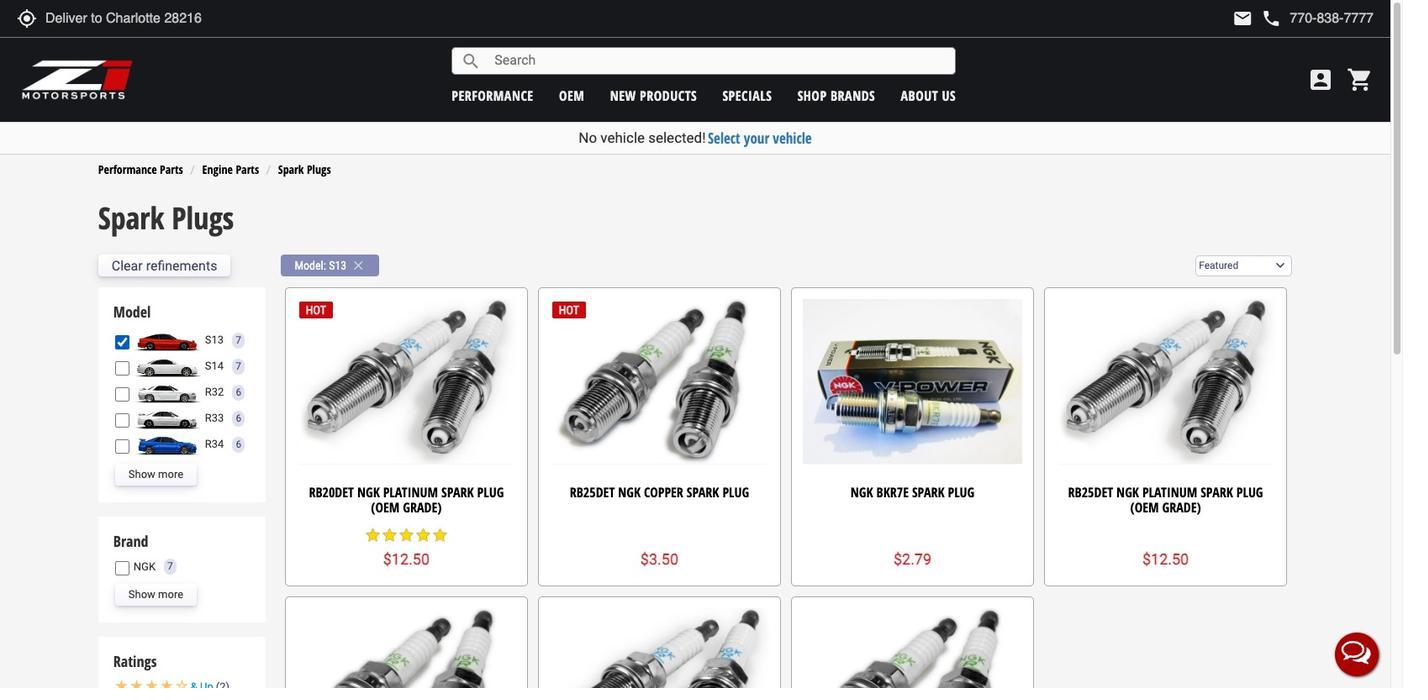 Task type: locate. For each thing, give the bounding box(es) containing it.
0 vertical spatial 6
[[236, 387, 242, 398]]

clear
[[112, 258, 143, 274]]

0 vertical spatial show
[[129, 468, 156, 481]]

6 right r33
[[236, 413, 242, 424]]

1 6 from the top
[[236, 387, 242, 398]]

0 horizontal spatial parts
[[160, 162, 183, 178]]

1 horizontal spatial grade)
[[1163, 499, 1202, 517]]

new products
[[610, 86, 697, 105]]

ngk for rb25det ngk platinum spark plug (oem grade)
[[1117, 484, 1140, 502]]

0 horizontal spatial spark plugs
[[98, 198, 234, 239]]

performance parts
[[98, 162, 183, 178]]

1 $12.50 from the left
[[383, 551, 430, 568]]

2 more from the top
[[158, 589, 183, 601]]

ngk bkr7e spark plug
[[851, 484, 975, 502]]

rb25det for rb25det ngk platinum spark plug (oem grade)
[[1069, 484, 1114, 502]]

1 horizontal spatial s13
[[329, 259, 347, 273]]

None checkbox
[[115, 335, 129, 350], [115, 414, 129, 428], [115, 440, 129, 454], [115, 562, 129, 576], [115, 335, 129, 350], [115, 414, 129, 428], [115, 440, 129, 454], [115, 562, 129, 576]]

nissan skyline coupe sedan r32 gtr gt-r bnr32 hcr32 hnr32 er32 hr32 fr32 gts-4 gts4 gts-t gtst gts image
[[134, 382, 201, 404]]

show more
[[129, 468, 183, 481], [129, 589, 183, 601]]

6 right r32
[[236, 387, 242, 398]]

0 vertical spatial plugs
[[307, 162, 331, 178]]

6 for r33
[[236, 413, 242, 424]]

2 rb25det from the left
[[1069, 484, 1114, 502]]

$12.50 down rb20det ngk platinum spark plug (oem grade)
[[383, 551, 430, 568]]

nissan skyline coupe sedan r33 gtr gt-r bcnr33 enr33 enr33 gts-t gtst gts awd attesa 1995 1996 1997 1998 rb20det rb25de image
[[134, 408, 201, 430]]

engine
[[202, 162, 233, 178]]

1 vertical spatial plugs
[[172, 198, 234, 239]]

performance
[[98, 162, 157, 178]]

show more down brand
[[129, 589, 183, 601]]

7 for s13
[[236, 334, 241, 346]]

0 vertical spatial s13
[[329, 259, 347, 273]]

spark
[[278, 162, 304, 178], [98, 198, 164, 239], [442, 484, 474, 502], [687, 484, 720, 502], [913, 484, 945, 502], [1201, 484, 1234, 502]]

2 vertical spatial 6
[[236, 439, 242, 450]]

0 horizontal spatial vehicle
[[601, 130, 645, 146]]

1 horizontal spatial parts
[[236, 162, 259, 178]]

(oem inside rb20det ngk platinum spark plug (oem grade)
[[371, 499, 400, 517]]

1 (oem from the left
[[371, 499, 400, 517]]

us
[[943, 86, 957, 105]]

ngk inside rb20det ngk platinum spark plug (oem grade)
[[357, 484, 380, 502]]

None checkbox
[[115, 361, 129, 376], [115, 387, 129, 402], [115, 361, 129, 376], [115, 387, 129, 402]]

rb25det inside rb25det ngk platinum spark plug (oem grade)
[[1069, 484, 1114, 502]]

platinum
[[383, 484, 438, 502], [1143, 484, 1198, 502]]

your
[[744, 129, 770, 148]]

s13 up s14
[[205, 334, 224, 346]]

1 show more button from the top
[[115, 464, 197, 486]]

rb20det
[[309, 484, 354, 502]]

1 horizontal spatial plugs
[[307, 162, 331, 178]]

rb25det ngk copper spark plug
[[570, 484, 750, 502]]

show more for brand
[[129, 589, 183, 601]]

more for model
[[158, 468, 183, 481]]

(oem inside rb25det ngk platinum spark plug (oem grade)
[[1131, 499, 1160, 517]]

$12.50 down rb25det ngk platinum spark plug (oem grade)
[[1143, 551, 1190, 568]]

1 vertical spatial more
[[158, 589, 183, 601]]

1 more from the top
[[158, 468, 183, 481]]

1 show more from the top
[[129, 468, 183, 481]]

1 vertical spatial 6
[[236, 413, 242, 424]]

plug for rb25det ngk platinum spark plug (oem grade)
[[1237, 484, 1264, 502]]

1 vertical spatial show more
[[129, 589, 183, 601]]

1 platinum from the left
[[383, 484, 438, 502]]

1 plug from the left
[[477, 484, 504, 502]]

rb25det ngk platinum spark plug (oem grade)
[[1069, 484, 1264, 517]]

rb20det ngk platinum spark plug (oem grade)
[[309, 484, 504, 517]]

about us
[[901, 86, 957, 105]]

0 horizontal spatial s13
[[205, 334, 224, 346]]

2 show from the top
[[129, 589, 156, 601]]

1 horizontal spatial platinum
[[1143, 484, 1198, 502]]

show
[[129, 468, 156, 481], [129, 589, 156, 601]]

0 horizontal spatial (oem
[[371, 499, 400, 517]]

2 plug from the left
[[723, 484, 750, 502]]

show more button down brand
[[115, 585, 197, 607]]

star
[[365, 528, 381, 545], [381, 528, 398, 545], [398, 528, 415, 545], [415, 528, 432, 545], [432, 528, 449, 545]]

ratings
[[113, 652, 157, 672]]

0 horizontal spatial platinum
[[383, 484, 438, 502]]

0 vertical spatial 7
[[236, 334, 241, 346]]

1 horizontal spatial (oem
[[1131, 499, 1160, 517]]

1 horizontal spatial rb25det
[[1069, 484, 1114, 502]]

model:
[[295, 259, 326, 273]]

0 vertical spatial more
[[158, 468, 183, 481]]

0 horizontal spatial rb25det
[[570, 484, 615, 502]]

s13
[[329, 259, 347, 273], [205, 334, 224, 346]]

plugs
[[307, 162, 331, 178], [172, 198, 234, 239]]

0 horizontal spatial grade)
[[403, 499, 442, 517]]

0 vertical spatial show more
[[129, 468, 183, 481]]

parts right performance
[[160, 162, 183, 178]]

r34
[[205, 438, 224, 451]]

ngk inside rb25det ngk platinum spark plug (oem grade)
[[1117, 484, 1140, 502]]

$12.50
[[383, 551, 430, 568], [1143, 551, 1190, 568]]

(oem
[[371, 499, 400, 517], [1131, 499, 1160, 517]]

1 horizontal spatial spark plugs
[[278, 162, 331, 178]]

2 parts from the left
[[236, 162, 259, 178]]

Search search field
[[481, 48, 956, 74]]

vehicle right no
[[601, 130, 645, 146]]

grade) inside rb20det ngk platinum spark plug (oem grade)
[[403, 499, 442, 517]]

no vehicle selected! select your vehicle
[[579, 129, 812, 148]]

2 6 from the top
[[236, 413, 242, 424]]

4 plug from the left
[[1237, 484, 1264, 502]]

plug inside rb20det ngk platinum spark plug (oem grade)
[[477, 484, 504, 502]]

brands
[[831, 86, 876, 105]]

7
[[236, 334, 241, 346], [236, 360, 241, 372], [167, 561, 173, 573]]

select your vehicle link
[[708, 129, 812, 148]]

7 for s14
[[236, 360, 241, 372]]

specials link
[[723, 86, 772, 105]]

ngk
[[357, 484, 380, 502], [618, 484, 641, 502], [851, 484, 874, 502], [1117, 484, 1140, 502], [134, 561, 156, 573]]

1 star from the left
[[365, 528, 381, 545]]

engine parts
[[202, 162, 259, 178]]

s13 left close
[[329, 259, 347, 273]]

vehicle right your
[[773, 129, 812, 148]]

6
[[236, 387, 242, 398], [236, 413, 242, 424], [236, 439, 242, 450]]

spark plugs right "engine parts"
[[278, 162, 331, 178]]

grade) for rb20det
[[403, 499, 442, 517]]

rb25det
[[570, 484, 615, 502], [1069, 484, 1114, 502]]

2 platinum from the left
[[1143, 484, 1198, 502]]

ngk for rb20det ngk platinum spark plug (oem grade)
[[357, 484, 380, 502]]

grade)
[[403, 499, 442, 517], [1163, 499, 1202, 517]]

6 right the r34
[[236, 439, 242, 450]]

platinum inside rb20det ngk platinum spark plug (oem grade)
[[383, 484, 438, 502]]

1 vertical spatial show
[[129, 589, 156, 601]]

more
[[158, 468, 183, 481], [158, 589, 183, 601]]

account_box link
[[1304, 66, 1339, 93]]

show down brand
[[129, 589, 156, 601]]

oem link
[[559, 86, 585, 105]]

show for brand
[[129, 589, 156, 601]]

plug
[[477, 484, 504, 502], [723, 484, 750, 502], [948, 484, 975, 502], [1237, 484, 1264, 502]]

platinum inside rb25det ngk platinum spark plug (oem grade)
[[1143, 484, 1198, 502]]

1 show from the top
[[129, 468, 156, 481]]

parts right engine
[[236, 162, 259, 178]]

show more button down the nissan skyline coupe sedan r34 gtr gt-r bnr34 gts-t gtst gts awd attesa 1999 2000 2001 2002 rb20det rb25de rb25det rb26dett z1 motorsports image on the bottom
[[115, 464, 197, 486]]

engine parts link
[[202, 162, 259, 178]]

platinum for rb25det
[[1143, 484, 1198, 502]]

1 horizontal spatial $12.50
[[1143, 551, 1190, 568]]

phone link
[[1262, 8, 1374, 29]]

2 show more button from the top
[[115, 585, 197, 607]]

4 star from the left
[[415, 528, 432, 545]]

clear refinements button
[[98, 255, 231, 277]]

(oem for rb20det
[[371, 499, 400, 517]]

performance link
[[452, 86, 534, 105]]

grade) inside rb25det ngk platinum spark plug (oem grade)
[[1163, 499, 1202, 517]]

spark plugs
[[278, 162, 331, 178], [98, 198, 234, 239]]

2 grade) from the left
[[1163, 499, 1202, 517]]

shopping_cart link
[[1343, 66, 1374, 93]]

plug inside rb25det ngk platinum spark plug (oem grade)
[[1237, 484, 1264, 502]]

0 vertical spatial show more button
[[115, 464, 197, 486]]

s14
[[205, 360, 224, 373]]

1 grade) from the left
[[403, 499, 442, 517]]

0 horizontal spatial $12.50
[[383, 551, 430, 568]]

2 show more from the top
[[129, 589, 183, 601]]

1 parts from the left
[[160, 162, 183, 178]]

phone
[[1262, 8, 1282, 29]]

spark plugs link
[[278, 162, 331, 178]]

show down the nissan skyline coupe sedan r34 gtr gt-r bnr34 gts-t gtst gts awd attesa 1999 2000 2001 2002 rb20det rb25de rb25det rb26dett z1 motorsports image on the bottom
[[129, 468, 156, 481]]

spark plugs up clear refinements
[[98, 198, 234, 239]]

show more down the nissan skyline coupe sedan r34 gtr gt-r bnr34 gts-t gtst gts awd attesa 1999 2000 2001 2002 rb20det rb25de rb25det rb26dett z1 motorsports image on the bottom
[[129, 468, 183, 481]]

model
[[113, 302, 151, 322]]

2 vertical spatial 7
[[167, 561, 173, 573]]

show more button
[[115, 464, 197, 486], [115, 585, 197, 607]]

2 (oem from the left
[[1131, 499, 1160, 517]]

1 vertical spatial show more button
[[115, 585, 197, 607]]

0 vertical spatial spark plugs
[[278, 162, 331, 178]]

1 vertical spatial 7
[[236, 360, 241, 372]]

3 6 from the top
[[236, 439, 242, 450]]

vehicle
[[773, 129, 812, 148], [601, 130, 645, 146]]

$2.79
[[894, 551, 932, 568]]

6 for r34
[[236, 439, 242, 450]]

parts
[[160, 162, 183, 178], [236, 162, 259, 178]]

1 rb25det from the left
[[570, 484, 615, 502]]



Task type: vqa. For each thing, say whether or not it's contained in the screenshot.
second 6 from the top
yes



Task type: describe. For each thing, give the bounding box(es) containing it.
vehicle inside no vehicle selected! select your vehicle
[[601, 130, 645, 146]]

no
[[579, 130, 597, 146]]

shopping_cart
[[1348, 66, 1374, 93]]

rb25det for rb25det ngk copper spark plug
[[570, 484, 615, 502]]

copper
[[644, 484, 684, 502]]

shop brands link
[[798, 86, 876, 105]]

selected!
[[649, 130, 706, 146]]

spark inside rb20det ngk platinum spark plug (oem grade)
[[442, 484, 474, 502]]

6 for r32
[[236, 387, 242, 398]]

mail
[[1233, 8, 1254, 29]]

z1 motorsports logo image
[[21, 59, 134, 101]]

about
[[901, 86, 939, 105]]

spark inside rb25det ngk platinum spark plug (oem grade)
[[1201, 484, 1234, 502]]

2 star from the left
[[381, 528, 398, 545]]

(oem for rb25det
[[1131, 499, 1160, 517]]

refinements
[[146, 258, 217, 274]]

nissan 240sx silvia zenki kouki s14 1995 1996 1997 1998 1999 ka24de ka24det sr20det rb26dett z1 motorsports image
[[134, 356, 201, 378]]

plug for rb25det ngk copper spark plug
[[723, 484, 750, 502]]

1 horizontal spatial vehicle
[[773, 129, 812, 148]]

brand
[[113, 531, 148, 551]]

about us link
[[901, 86, 957, 105]]

show for model
[[129, 468, 156, 481]]

r33
[[205, 412, 224, 425]]

mail link
[[1233, 8, 1254, 29]]

my_location
[[17, 8, 37, 29]]

grade) for rb25det
[[1163, 499, 1202, 517]]

specials
[[723, 86, 772, 105]]

new products link
[[610, 86, 697, 105]]

show more for model
[[129, 468, 183, 481]]

oem
[[559, 86, 585, 105]]

star star star star star $12.50
[[365, 528, 449, 568]]

select
[[708, 129, 741, 148]]

2 $12.50 from the left
[[1143, 551, 1190, 568]]

1 vertical spatial s13
[[205, 334, 224, 346]]

parts for engine parts
[[236, 162, 259, 178]]

close
[[351, 258, 366, 274]]

s13 inside 'model: s13 close'
[[329, 259, 347, 273]]

mail phone
[[1233, 8, 1282, 29]]

r32
[[205, 386, 224, 399]]

nissan skyline coupe sedan r34 gtr gt-r bnr34 gts-t gtst gts awd attesa 1999 2000 2001 2002 rb20det rb25de rb25det rb26dett z1 motorsports image
[[134, 434, 201, 456]]

parts for performance parts
[[160, 162, 183, 178]]

show more button for model
[[115, 464, 197, 486]]

more for brand
[[158, 589, 183, 601]]

shop
[[798, 86, 827, 105]]

performance
[[452, 86, 534, 105]]

performance parts link
[[98, 162, 183, 178]]

search
[[461, 51, 481, 71]]

new
[[610, 86, 636, 105]]

model: s13 close
[[295, 258, 366, 274]]

clear refinements
[[112, 258, 217, 274]]

platinum for rb20det
[[383, 484, 438, 502]]

ngk for rb25det ngk copper spark plug
[[618, 484, 641, 502]]

3 plug from the left
[[948, 484, 975, 502]]

shop brands
[[798, 86, 876, 105]]

3 star from the left
[[398, 528, 415, 545]]

show more button for brand
[[115, 585, 197, 607]]

$12.50 inside 'star star star star star $12.50'
[[383, 551, 430, 568]]

products
[[640, 86, 697, 105]]

$3.50
[[641, 551, 679, 568]]

1 vertical spatial spark plugs
[[98, 198, 234, 239]]

5 star from the left
[[432, 528, 449, 545]]

bkr7e
[[877, 484, 909, 502]]

account_box
[[1308, 66, 1335, 93]]

plug for rb20det ngk platinum spark plug (oem grade)
[[477, 484, 504, 502]]

0 horizontal spatial plugs
[[172, 198, 234, 239]]

nissan 240sx silvia zenki kouki s13 rps13 180sx 1989 1990 1991 1992 1993 1994 ka24e ka24de ka24det sr20det rb26dett z1 motorsports image
[[134, 330, 201, 352]]



